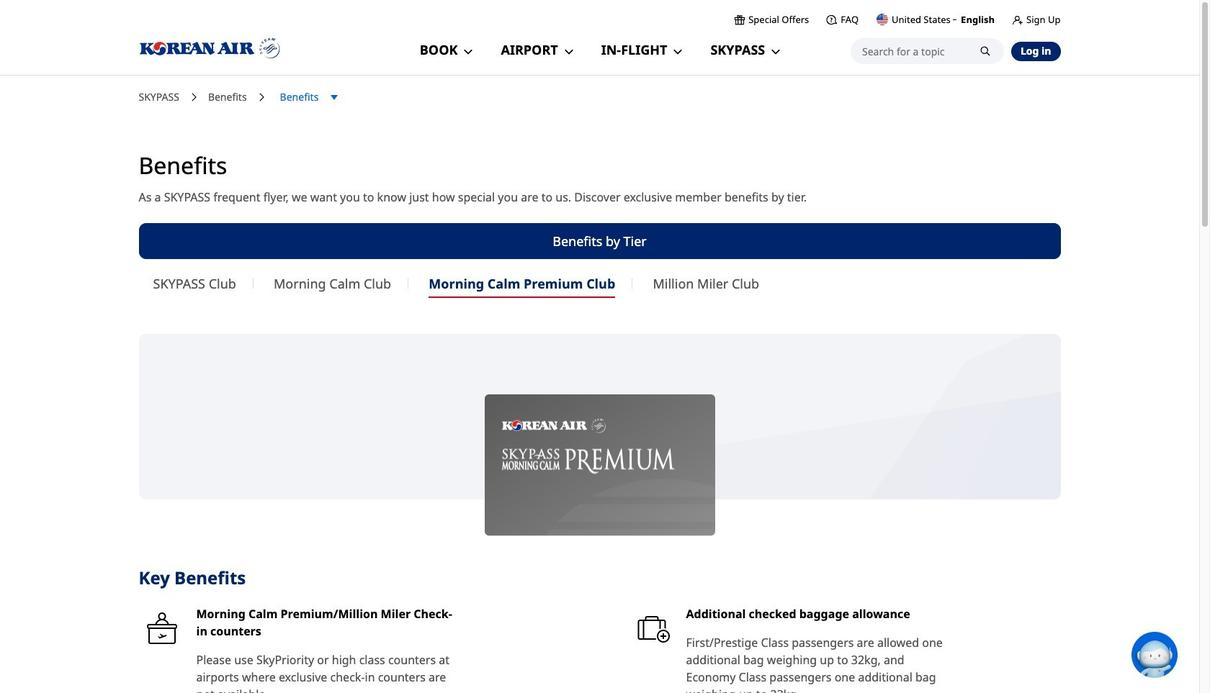 Task type: locate. For each thing, give the bounding box(es) containing it.
korean air skyteam skypass morning calm premium image
[[484, 395, 715, 537]]

main content
[[0, 89, 1200, 694]]



Task type: describe. For each thing, give the bounding box(es) containing it.
benefits by tier menu
[[139, 252, 1061, 298]]



Task type: vqa. For each thing, say whether or not it's contained in the screenshot.
paired
no



